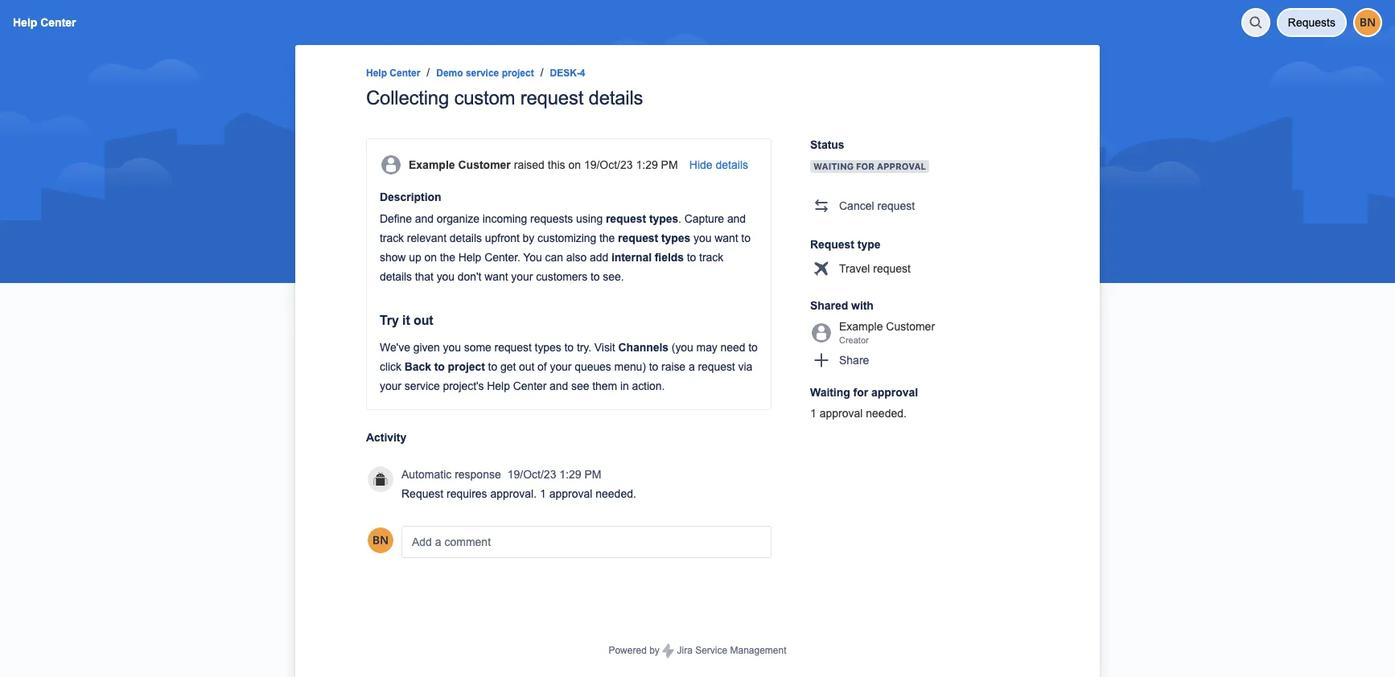 Task type: vqa. For each thing, say whether or not it's contained in the screenshot.
YOUR WORK 'popup button'
no



Task type: describe. For each thing, give the bounding box(es) containing it.
menu)
[[614, 360, 646, 373]]

on inside you want to show up on the help center. you can also add
[[424, 251, 437, 264]]

project inside help center / demo service project / desk-4 collecting custom request details
[[502, 68, 534, 79]]

. capture and track relevant details upfront by customizing the
[[380, 212, 749, 245]]

requests button
[[1277, 8, 1347, 37]]

management
[[730, 645, 786, 657]]

want inside to track details that you don't want your customers to see.
[[485, 270, 508, 283]]

help inside help center / demo service project / desk-4 collecting custom request details
[[366, 68, 387, 79]]

show
[[380, 251, 406, 264]]

1 vertical spatial by
[[649, 645, 660, 657]]

click
[[380, 360, 401, 373]]

powered by
[[609, 645, 662, 657]]

shared
[[810, 299, 848, 312]]

requires
[[447, 487, 487, 500]]

share button
[[810, 347, 1013, 373]]

internal
[[611, 251, 652, 264]]

try it out
[[380, 314, 433, 327]]

request types
[[618, 232, 690, 245]]

hide details
[[689, 158, 748, 171]]

define
[[380, 212, 412, 225]]

desk-4 link
[[550, 68, 585, 79]]

collecting
[[366, 87, 449, 109]]

raised
[[514, 158, 545, 171]]

response
[[455, 468, 501, 481]]

activity
[[366, 431, 407, 444]]

example customer creator
[[839, 320, 935, 345]]

out for get
[[519, 360, 534, 373]]

and inside . capture and track relevant details upfront by customizing the
[[727, 212, 746, 225]]

center.
[[484, 251, 520, 264]]

(you may need to click
[[380, 341, 761, 373]]

you want to show up on the help center. you can also add
[[380, 232, 754, 264]]

to left "try."
[[564, 341, 574, 354]]

your profile and settings image
[[1355, 10, 1381, 35]]

shared with
[[810, 299, 874, 312]]

a inside to get out of your queues menu) to raise a request via your service project's help center and see them in action.
[[689, 360, 695, 373]]

details inside "button"
[[716, 158, 748, 171]]

details inside help center / demo service project / desk-4 collecting custom request details
[[589, 87, 643, 109]]

powered
[[609, 645, 647, 657]]

waiting for approval
[[813, 161, 926, 171]]

fields
[[655, 251, 684, 264]]

4
[[580, 68, 585, 79]]

using
[[576, 212, 603, 225]]

details inside . capture and track relevant details upfront by customizing the
[[450, 232, 482, 245]]

help center
[[13, 16, 76, 29]]

approval up cancel request button
[[877, 161, 926, 171]]

status
[[810, 138, 844, 151]]

try.
[[577, 341, 591, 354]]

19/oct/23 inside automatic response 19/oct/23 1:29 pm request requires approval. 1 approval needed.
[[507, 468, 556, 481]]

1 inside automatic response 19/oct/23 1:29 pm request requires approval. 1 approval needed.
[[540, 487, 546, 500]]

you
[[523, 251, 542, 264]]

hide
[[689, 158, 713, 171]]

need
[[721, 341, 745, 354]]

get
[[500, 360, 516, 373]]

that
[[415, 270, 434, 283]]

your inside to track details that you don't want your customers to see.
[[511, 270, 533, 283]]

to right fields
[[687, 251, 696, 264]]

2 vertical spatial you
[[443, 341, 461, 354]]

add
[[590, 251, 608, 264]]

request inside automatic response 19/oct/23 1:29 pm request requires approval. 1 approval needed.
[[401, 487, 443, 500]]

approval.
[[490, 487, 537, 500]]

0 horizontal spatial and
[[415, 212, 434, 225]]

them
[[592, 380, 617, 393]]

requests
[[530, 212, 573, 225]]

to inside (you may need to click
[[748, 341, 758, 354]]

see.
[[603, 270, 624, 283]]

cancel request button
[[810, 193, 1013, 219]]

waiting for waiting for approval 1 approval needed.
[[810, 386, 850, 399]]

incoming
[[483, 212, 527, 225]]

description
[[380, 191, 441, 204]]

1:29 inside automatic response 19/oct/23 1:29 pm request requires approval. 1 approval needed.
[[559, 468, 581, 481]]

demo service project link
[[436, 68, 534, 79]]

0 vertical spatial request
[[810, 238, 854, 251]]

for for waiting for approval 1 approval needed.
[[853, 386, 868, 399]]

via
[[738, 360, 752, 373]]

request up internal
[[618, 232, 658, 245]]

to track details that you don't want your customers to see.
[[380, 251, 726, 283]]

you inside you want to show up on the help center. you can also add
[[694, 232, 712, 245]]

channels
[[618, 341, 669, 354]]

1 horizontal spatial on
[[568, 158, 581, 171]]

cancel
[[839, 200, 874, 212]]

search image
[[1248, 14, 1264, 31]]

visit
[[594, 341, 615, 354]]

travel request
[[839, 262, 911, 275]]

automatic
[[401, 468, 452, 481]]

given
[[413, 341, 440, 354]]

example for example customer raised this on 19/oct/23 1:29 pm
[[409, 158, 455, 171]]

help center / demo service project / desk-4 collecting custom request details
[[366, 66, 643, 109]]

add a comment
[[412, 536, 491, 549]]

1 vertical spatial your
[[550, 360, 572, 373]]

example customer raised this on 19/oct/23 1:29 pm
[[409, 158, 678, 171]]

approval inside automatic response 19/oct/23 1:29 pm request requires approval. 1 approval needed.
[[549, 487, 592, 500]]

of
[[538, 360, 547, 373]]

out for it
[[414, 314, 433, 327]]

jira service management
[[674, 645, 786, 657]]

jira
[[677, 645, 693, 657]]

don't
[[458, 270, 481, 283]]

request up request types
[[606, 212, 646, 225]]

requests
[[1288, 16, 1336, 29]]

request down type
[[873, 262, 911, 275]]

.
[[678, 212, 681, 225]]



Task type: locate. For each thing, give the bounding box(es) containing it.
by right powered
[[649, 645, 660, 657]]

request down desk-
[[520, 87, 583, 109]]

service inside to get out of your queues menu) to raise a request via your service project's help center and see them in action.
[[405, 380, 440, 393]]

0 horizontal spatial center
[[40, 16, 76, 29]]

waiting for waiting for approval
[[813, 161, 854, 171]]

0 vertical spatial for
[[856, 161, 875, 171]]

to left see.
[[590, 270, 600, 283]]

customer
[[458, 158, 511, 171], [886, 320, 935, 333]]

a right add
[[435, 536, 441, 549]]

help inside to get out of your queues menu) to raise a request via your service project's help center and see them in action.
[[487, 380, 510, 393]]

request
[[520, 87, 583, 109], [877, 200, 915, 212], [606, 212, 646, 225], [618, 232, 658, 245], [873, 262, 911, 275], [494, 341, 532, 354], [698, 360, 735, 373]]

in
[[620, 380, 629, 393]]

with
[[851, 299, 874, 312]]

0 vertical spatial want
[[715, 232, 738, 245]]

this
[[548, 158, 565, 171]]

0 vertical spatial your
[[511, 270, 533, 283]]

1 horizontal spatial customer
[[886, 320, 935, 333]]

1 horizontal spatial out
[[519, 360, 534, 373]]

1 horizontal spatial 1
[[810, 407, 816, 420]]

add a comment button
[[401, 526, 772, 558]]

2 / from the left
[[540, 66, 544, 79]]

want down center.
[[485, 270, 508, 283]]

1 / from the left
[[427, 66, 430, 79]]

needed. inside automatic response 19/oct/23 1:29 pm request requires approval. 1 approval needed.
[[596, 487, 636, 500]]

1 vertical spatial center
[[390, 68, 420, 79]]

waiting
[[813, 161, 854, 171], [810, 386, 850, 399]]

request inside help center / demo service project / desk-4 collecting custom request details
[[520, 87, 583, 109]]

center
[[40, 16, 76, 29], [390, 68, 420, 79], [513, 380, 547, 393]]

0 horizontal spatial a
[[435, 536, 441, 549]]

1 vertical spatial help center link
[[366, 68, 420, 79]]

2 horizontal spatial your
[[550, 360, 572, 373]]

internal fields
[[611, 251, 684, 264]]

you up back to project
[[443, 341, 461, 354]]

1 vertical spatial out
[[519, 360, 534, 373]]

1 vertical spatial track
[[699, 251, 723, 264]]

waiting for approval 1 approval needed.
[[810, 386, 918, 420]]

comment
[[444, 536, 491, 549]]

center for help center / demo service project / desk-4 collecting custom request details
[[390, 68, 420, 79]]

for for waiting for approval
[[856, 161, 875, 171]]

/ left desk-
[[540, 66, 544, 79]]

you right that
[[437, 270, 455, 283]]

pm up 'add a comment' button
[[584, 468, 601, 481]]

also
[[566, 251, 587, 264]]

can
[[545, 251, 563, 264]]

customers
[[536, 270, 587, 283]]

project up custom
[[502, 68, 534, 79]]

to left get on the left bottom of page
[[488, 360, 497, 373]]

2 vertical spatial your
[[380, 380, 401, 393]]

0 vertical spatial center
[[40, 16, 76, 29]]

raise
[[661, 360, 686, 373]]

1 vertical spatial you
[[437, 270, 455, 283]]

0 vertical spatial 19/oct/23
[[584, 158, 633, 171]]

1 down the add icon
[[810, 407, 816, 420]]

0 vertical spatial track
[[380, 232, 404, 245]]

define and organize incoming requests using request types
[[380, 212, 678, 225]]

1 horizontal spatial want
[[715, 232, 738, 245]]

approval down share
[[820, 407, 863, 420]]

we've given you some request types to try. visit channels
[[380, 341, 669, 354]]

to down hide details "button"
[[741, 232, 751, 245]]

by down define and organize incoming requests using request types
[[523, 232, 534, 245]]

1 right approval.
[[540, 487, 546, 500]]

track down capture
[[699, 251, 723, 264]]

0 vertical spatial example
[[409, 158, 455, 171]]

customer inside example customer creator
[[886, 320, 935, 333]]

0 horizontal spatial customer
[[458, 158, 511, 171]]

center inside help center link
[[40, 16, 76, 29]]

project's
[[443, 380, 484, 393]]

0 vertical spatial customer
[[458, 158, 511, 171]]

out left of
[[519, 360, 534, 373]]

waiting down the add icon
[[810, 386, 850, 399]]

out
[[414, 314, 433, 327], [519, 360, 534, 373]]

2 horizontal spatial and
[[727, 212, 746, 225]]

0 vertical spatial waiting
[[813, 161, 854, 171]]

1 vertical spatial 1
[[540, 487, 546, 500]]

waiting inside waiting for approval 1 approval needed.
[[810, 386, 850, 399]]

1 vertical spatial 1:29
[[559, 468, 581, 481]]

2 vertical spatial types
[[535, 341, 561, 354]]

and inside to get out of your queues menu) to raise a request via your service project's help center and see them in action.
[[550, 380, 568, 393]]

customer up share button
[[886, 320, 935, 333]]

you down capture
[[694, 232, 712, 245]]

1 vertical spatial for
[[853, 386, 868, 399]]

and right capture
[[727, 212, 746, 225]]

0 vertical spatial pm
[[661, 158, 678, 171]]

pm left hide
[[661, 158, 678, 171]]

track inside to track details that you don't want your customers to see.
[[699, 251, 723, 264]]

approval up 'add a comment' button
[[549, 487, 592, 500]]

types down . on the top of the page
[[661, 232, 690, 245]]

back to project
[[404, 360, 485, 373]]

example
[[409, 158, 455, 171], [839, 320, 883, 333]]

and up relevant
[[415, 212, 434, 225]]

1 horizontal spatial by
[[649, 645, 660, 657]]

1 inside waiting for approval 1 approval needed.
[[810, 407, 816, 420]]

0 vertical spatial out
[[414, 314, 433, 327]]

customer for creator
[[886, 320, 935, 333]]

0 vertical spatial service
[[466, 68, 499, 79]]

1 horizontal spatial the
[[599, 232, 615, 245]]

the inside you want to show up on the help center. you can also add
[[440, 251, 455, 264]]

action.
[[632, 380, 665, 393]]

custom
[[454, 87, 515, 109]]

/ left demo
[[427, 66, 430, 79]]

types up request types
[[649, 212, 678, 225]]

0 vertical spatial types
[[649, 212, 678, 225]]

1 vertical spatial request
[[401, 487, 443, 500]]

needed. inside waiting for approval 1 approval needed.
[[866, 407, 907, 420]]

1 horizontal spatial 1:29
[[636, 158, 658, 171]]

1 horizontal spatial track
[[699, 251, 723, 264]]

request right cancel
[[877, 200, 915, 212]]

0 vertical spatial needed.
[[866, 407, 907, 420]]

/
[[427, 66, 430, 79], [540, 66, 544, 79]]

request up get on the left bottom of page
[[494, 341, 532, 354]]

2 horizontal spatial center
[[513, 380, 547, 393]]

a inside button
[[435, 536, 441, 549]]

to
[[741, 232, 751, 245], [687, 251, 696, 264], [590, 270, 600, 283], [564, 341, 574, 354], [748, 341, 758, 354], [434, 360, 445, 373], [488, 360, 497, 373], [649, 360, 658, 373]]

add
[[412, 536, 432, 549]]

want
[[715, 232, 738, 245], [485, 270, 508, 283]]

types up of
[[535, 341, 561, 354]]

1 vertical spatial example
[[839, 320, 883, 333]]

example up the creator
[[839, 320, 883, 333]]

service up custom
[[466, 68, 499, 79]]

some
[[464, 341, 491, 354]]

1 horizontal spatial help center link
[[366, 68, 420, 79]]

0 horizontal spatial service
[[405, 380, 440, 393]]

0 horizontal spatial want
[[485, 270, 508, 283]]

on right the up on the top left
[[424, 251, 437, 264]]

customer for raised
[[458, 158, 511, 171]]

1 horizontal spatial and
[[550, 380, 568, 393]]

1 horizontal spatial example
[[839, 320, 883, 333]]

0 horizontal spatial on
[[424, 251, 437, 264]]

0 vertical spatial 1
[[810, 407, 816, 420]]

for up cancel
[[856, 161, 875, 171]]

0 vertical spatial you
[[694, 232, 712, 245]]

queues
[[575, 360, 611, 373]]

1 vertical spatial waiting
[[810, 386, 850, 399]]

capture
[[684, 212, 724, 225]]

project
[[502, 68, 534, 79], [448, 360, 485, 373]]

your right of
[[550, 360, 572, 373]]

0 vertical spatial 1:29
[[636, 158, 658, 171]]

needed. down share button
[[866, 407, 907, 420]]

1 horizontal spatial /
[[540, 66, 544, 79]]

0 vertical spatial the
[[599, 232, 615, 245]]

1 horizontal spatial 19/oct/23
[[584, 158, 633, 171]]

a
[[689, 360, 695, 373], [435, 536, 441, 549]]

service
[[466, 68, 499, 79], [405, 380, 440, 393]]

help center link
[[6, 0, 83, 45], [366, 68, 420, 79]]

0 horizontal spatial 19/oct/23
[[507, 468, 556, 481]]

1 vertical spatial want
[[485, 270, 508, 283]]

want inside you want to show up on the help center. you can also add
[[715, 232, 738, 245]]

help inside you want to show up on the help center. you can also add
[[458, 251, 481, 264]]

you inside to track details that you don't want your customers to see.
[[437, 270, 455, 283]]

type
[[857, 238, 881, 251]]

request down automatic
[[401, 487, 443, 500]]

waiting down status
[[813, 161, 854, 171]]

for inside waiting for approval 1 approval needed.
[[853, 386, 868, 399]]

back
[[404, 360, 431, 373]]

0 vertical spatial on
[[568, 158, 581, 171]]

1:29 up 'add a comment' button
[[559, 468, 581, 481]]

service
[[695, 645, 727, 657]]

your down click
[[380, 380, 401, 393]]

0 horizontal spatial the
[[440, 251, 455, 264]]

request inside to get out of your queues menu) to raise a request via your service project's help center and see them in action.
[[698, 360, 735, 373]]

track inside . capture and track relevant details upfront by customizing the
[[380, 232, 404, 245]]

demo
[[436, 68, 463, 79]]

desk-
[[550, 68, 580, 79]]

out inside to get out of your queues menu) to raise a request via your service project's help center and see them in action.
[[519, 360, 534, 373]]

1 vertical spatial on
[[424, 251, 437, 264]]

1 vertical spatial customer
[[886, 320, 935, 333]]

project up the project's
[[448, 360, 485, 373]]

1 vertical spatial pm
[[584, 468, 601, 481]]

to right need
[[748, 341, 758, 354]]

service down back
[[405, 380, 440, 393]]

example inside example customer creator
[[839, 320, 883, 333]]

0 horizontal spatial out
[[414, 314, 433, 327]]

1 vertical spatial project
[[448, 360, 485, 373]]

0 vertical spatial help center link
[[6, 0, 83, 45]]

1
[[810, 407, 816, 420], [540, 487, 546, 500]]

1 horizontal spatial pm
[[661, 158, 678, 171]]

1:29 left hide
[[636, 158, 658, 171]]

customizing
[[537, 232, 596, 245]]

your
[[511, 270, 533, 283], [550, 360, 572, 373], [380, 380, 401, 393]]

the down relevant
[[440, 251, 455, 264]]

request up the travel at the top right
[[810, 238, 854, 251]]

1 vertical spatial needed.
[[596, 487, 636, 500]]

the
[[599, 232, 615, 245], [440, 251, 455, 264]]

0 vertical spatial a
[[689, 360, 695, 373]]

and
[[415, 212, 434, 225], [727, 212, 746, 225], [550, 380, 568, 393]]

0 horizontal spatial pm
[[584, 468, 601, 481]]

1 horizontal spatial a
[[689, 360, 695, 373]]

types
[[649, 212, 678, 225], [661, 232, 690, 245], [535, 341, 561, 354]]

1 horizontal spatial your
[[511, 270, 533, 283]]

add icon image
[[812, 351, 831, 370]]

19/oct/23
[[584, 158, 633, 171], [507, 468, 556, 481]]

19/oct/23 up approval.
[[507, 468, 556, 481]]

cancel request
[[839, 200, 915, 212]]

1 vertical spatial the
[[440, 251, 455, 264]]

on right this
[[568, 158, 581, 171]]

service inside help center / demo service project / desk-4 collecting custom request details
[[466, 68, 499, 79]]

pm inside automatic response 19/oct/23 1:29 pm request requires approval. 1 approval needed.
[[584, 468, 601, 481]]

share
[[839, 354, 869, 367]]

creator
[[839, 335, 869, 345]]

1 horizontal spatial request
[[810, 238, 854, 251]]

0 horizontal spatial needed.
[[596, 487, 636, 500]]

hide details button
[[680, 152, 758, 178]]

1 vertical spatial a
[[435, 536, 441, 549]]

to inside you want to show up on the help center. you can also add
[[741, 232, 751, 245]]

and left "see"
[[550, 380, 568, 393]]

0 horizontal spatial by
[[523, 232, 534, 245]]

0 horizontal spatial request
[[401, 487, 443, 500]]

0 horizontal spatial your
[[380, 380, 401, 393]]

0 horizontal spatial track
[[380, 232, 404, 245]]

for down share
[[853, 386, 868, 399]]

customer left raised
[[458, 158, 511, 171]]

1 vertical spatial service
[[405, 380, 440, 393]]

approval
[[877, 161, 926, 171], [871, 386, 918, 399], [820, 407, 863, 420], [549, 487, 592, 500]]

0 horizontal spatial 1:29
[[559, 468, 581, 481]]

center inside help center / demo service project / desk-4 collecting custom request details
[[390, 68, 420, 79]]

1 vertical spatial types
[[661, 232, 690, 245]]

for
[[856, 161, 875, 171], [853, 386, 868, 399]]

automatic response 19/oct/23 1:29 pm request requires approval. 1 approval needed.
[[401, 468, 636, 500]]

example for example customer creator
[[839, 320, 883, 333]]

1 horizontal spatial needed.
[[866, 407, 907, 420]]

want down capture
[[715, 232, 738, 245]]

by inside . capture and track relevant details upfront by customizing the
[[523, 232, 534, 245]]

(you
[[672, 341, 693, 354]]

it
[[402, 314, 410, 327]]

needed.
[[866, 407, 907, 420], [596, 487, 636, 500]]

1 horizontal spatial center
[[390, 68, 420, 79]]

request type
[[810, 238, 881, 251]]

2 vertical spatial center
[[513, 380, 547, 393]]

upfront
[[485, 232, 520, 245]]

request inside cancel request button
[[877, 200, 915, 212]]

0 horizontal spatial 1
[[540, 487, 546, 500]]

center inside to get out of your queues menu) to raise a request via your service project's help center and see them in action.
[[513, 380, 547, 393]]

approval down share button
[[871, 386, 918, 399]]

relevant
[[407, 232, 447, 245]]

a right raise
[[689, 360, 695, 373]]

organize
[[437, 212, 480, 225]]

your down you
[[511, 270, 533, 283]]

0 vertical spatial project
[[502, 68, 534, 79]]

1 vertical spatial 19/oct/23
[[507, 468, 556, 481]]

example up description
[[409, 158, 455, 171]]

see
[[571, 380, 589, 393]]

request down may
[[698, 360, 735, 373]]

track up show
[[380, 232, 404, 245]]

up
[[409, 251, 421, 264]]

1 horizontal spatial project
[[502, 68, 534, 79]]

request
[[810, 238, 854, 251], [401, 487, 443, 500]]

0 horizontal spatial project
[[448, 360, 485, 373]]

to get out of your queues menu) to raise a request via your service project's help center and see them in action.
[[380, 360, 755, 393]]

we've
[[380, 341, 410, 354]]

help
[[13, 16, 37, 29], [366, 68, 387, 79], [458, 251, 481, 264], [487, 380, 510, 393]]

1 horizontal spatial service
[[466, 68, 499, 79]]

center for help center
[[40, 16, 76, 29]]

0 horizontal spatial help center link
[[6, 0, 83, 45]]

the up add
[[599, 232, 615, 245]]

0 vertical spatial by
[[523, 232, 534, 245]]

0 horizontal spatial /
[[427, 66, 430, 79]]

to right back
[[434, 360, 445, 373]]

needed. up 'add a comment' button
[[596, 487, 636, 500]]

you
[[694, 232, 712, 245], [437, 270, 455, 283], [443, 341, 461, 354]]

0 horizontal spatial example
[[409, 158, 455, 171]]

to left raise
[[649, 360, 658, 373]]

out right 'it'
[[414, 314, 433, 327]]

19/oct/23 right this
[[584, 158, 633, 171]]

travel
[[839, 262, 870, 275]]

details inside to track details that you don't want your customers to see.
[[380, 270, 412, 283]]

the inside . capture and track relevant details upfront by customizing the
[[599, 232, 615, 245]]



